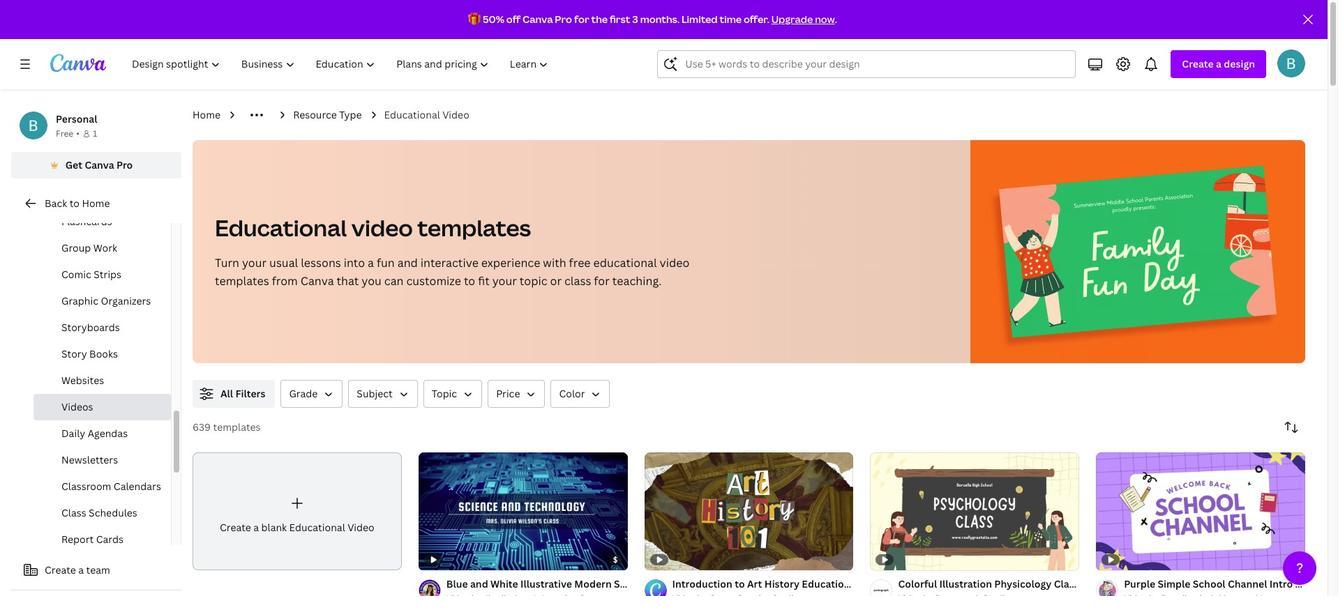 Task type: describe. For each thing, give the bounding box(es) containing it.
into
[[344, 255, 365, 271]]

canva inside turn your usual lessons into a fun and interactive experience with free educational video templates from canva that you can customize to fit your topic or class for teaching.
[[301, 274, 334, 289]]

outro
[[1296, 578, 1324, 591]]

class schedules link
[[34, 500, 171, 527]]

turn
[[215, 255, 239, 271]]

comic strips link
[[34, 262, 171, 288]]

1 horizontal spatial pro
[[555, 13, 572, 26]]

filters
[[236, 387, 266, 401]]

educational for educational video templates
[[215, 213, 347, 243]]

color button
[[551, 380, 610, 408]]

video inside turn your usual lessons into a fun and interactive experience with free educational video templates from canva that you can customize to fit your topic or class for teaching.
[[660, 255, 690, 271]]

science
[[614, 578, 651, 591]]

fun
[[377, 255, 395, 271]]

colorful illustration physicology class intro video
[[899, 578, 1135, 591]]

comic
[[61, 268, 91, 281]]

videos
[[61, 401, 93, 414]]

white
[[491, 578, 518, 591]]

2 horizontal spatial and
[[654, 578, 672, 591]]

create a blank educational video element
[[193, 453, 402, 571]]

report cards link
[[34, 527, 171, 554]]

Search search field
[[686, 51, 1068, 77]]

1 horizontal spatial class
[[1055, 578, 1080, 591]]

graphic organizers
[[61, 295, 151, 308]]

you
[[362, 274, 382, 289]]

home link
[[193, 107, 221, 123]]

group work link
[[34, 235, 171, 262]]

blue and white illustrative modern science and technology education video link
[[447, 577, 809, 592]]

3
[[633, 13, 639, 26]]

flashcards
[[61, 215, 112, 228]]

with
[[543, 255, 567, 271]]

months.
[[641, 13, 680, 26]]

channel
[[1228, 578, 1268, 591]]

educational inside create a blank educational video element
[[289, 522, 345, 535]]

blank
[[261, 522, 287, 535]]

pro inside 'button'
[[117, 158, 133, 172]]

free
[[569, 255, 591, 271]]

calendars
[[114, 480, 161, 494]]

schedules
[[89, 507, 137, 520]]

education
[[731, 578, 779, 591]]

free •
[[56, 128, 80, 140]]

illustration
[[940, 578, 993, 591]]

educational video
[[384, 108, 470, 121]]

class
[[565, 274, 592, 289]]

1 horizontal spatial your
[[493, 274, 517, 289]]

the
[[592, 13, 608, 26]]

1 vertical spatial home
[[82, 197, 110, 210]]

classroom calendars link
[[34, 474, 171, 500]]

colorful illustration physicology class intro video link
[[899, 577, 1135, 592]]

educational for educational video
[[384, 108, 440, 121]]

fit
[[478, 274, 490, 289]]

top level navigation element
[[123, 50, 561, 78]]

templates inside turn your usual lessons into a fun and interactive experience with free educational video templates from canva that you can customize to fit your topic or class for teaching.
[[215, 274, 269, 289]]

storyboards link
[[34, 315, 171, 341]]

639
[[193, 421, 211, 434]]

a for create a design
[[1217, 57, 1222, 71]]

for inside turn your usual lessons into a fun and interactive experience with free educational video templates from canva that you can customize to fit your topic or class for teaching.
[[594, 274, 610, 289]]

to inside turn your usual lessons into a fun and interactive experience with free educational video templates from canva that you can customize to fit your topic or class for teaching.
[[464, 274, 476, 289]]

off
[[507, 13, 521, 26]]

now
[[815, 13, 835, 26]]

back
[[45, 197, 67, 210]]

daily agendas link
[[34, 421, 171, 447]]

create a blank educational video link
[[193, 453, 402, 571]]

personal
[[56, 112, 97, 126]]

0 vertical spatial templates
[[418, 213, 531, 243]]

can
[[384, 274, 404, 289]]

customize
[[407, 274, 461, 289]]

illustrative
[[521, 578, 572, 591]]

design
[[1225, 57, 1256, 71]]

storyboards
[[61, 321, 120, 334]]

class schedules
[[61, 507, 137, 520]]

comic strips
[[61, 268, 122, 281]]

websites link
[[34, 368, 171, 394]]

0 horizontal spatial class
[[61, 507, 86, 520]]

graphic organizers link
[[34, 288, 171, 315]]

1 horizontal spatial home
[[193, 108, 221, 121]]

1 horizontal spatial and
[[470, 578, 488, 591]]

all filters button
[[193, 380, 275, 408]]

classroom calendars
[[61, 480, 161, 494]]

0 vertical spatial video
[[352, 213, 413, 243]]

0 vertical spatial your
[[242, 255, 267, 271]]

simple
[[1158, 578, 1191, 591]]

639 templates
[[193, 421, 261, 434]]

graphic
[[61, 295, 98, 308]]

•
[[76, 128, 80, 140]]

get canva pro button
[[11, 152, 181, 179]]

classroom
[[61, 480, 111, 494]]

strips
[[94, 268, 122, 281]]

report cards
[[61, 533, 124, 547]]

create for create a blank educational video
[[220, 522, 251, 535]]

a inside turn your usual lessons into a fun and interactive experience with free educational video templates from canva that you can customize to fit your topic or class for teaching.
[[368, 255, 374, 271]]

interactive
[[421, 255, 479, 271]]

create a blank educational video
[[220, 522, 375, 535]]

usual
[[270, 255, 298, 271]]



Task type: vqa. For each thing, say whether or not it's contained in the screenshot.
the top 'for'
yes



Task type: locate. For each thing, give the bounding box(es) containing it.
video
[[443, 108, 470, 121], [348, 522, 375, 535], [782, 578, 809, 591], [1108, 578, 1135, 591]]

organizers
[[101, 295, 151, 308]]

websites
[[61, 374, 104, 387]]

cards
[[96, 533, 124, 547]]

back to home link
[[11, 190, 181, 218]]

blue
[[447, 578, 468, 591]]

books
[[89, 348, 118, 361]]

1 horizontal spatial video
[[660, 255, 690, 271]]

1 vertical spatial templates
[[215, 274, 269, 289]]

0 horizontal spatial to
[[70, 197, 80, 210]]

templates up interactive
[[418, 213, 531, 243]]

modern
[[575, 578, 612, 591]]

time
[[720, 13, 742, 26]]

first
[[610, 13, 631, 26]]

canva inside 'button'
[[85, 158, 114, 172]]

0 vertical spatial for
[[574, 13, 590, 26]]

a left design
[[1217, 57, 1222, 71]]

back to home
[[45, 197, 110, 210]]

0 horizontal spatial your
[[242, 255, 267, 271]]

create inside dropdown button
[[1183, 57, 1214, 71]]

and inside turn your usual lessons into a fun and interactive experience with free educational video templates from canva that you can customize to fit your topic or class for teaching.
[[398, 255, 418, 271]]

video
[[352, 213, 413, 243], [660, 255, 690, 271]]

daily
[[61, 427, 85, 440]]

1 intro from the left
[[1082, 578, 1105, 591]]

.
[[835, 13, 838, 26]]

story books
[[61, 348, 118, 361]]

colorful
[[899, 578, 938, 591]]

0 vertical spatial class
[[61, 507, 86, 520]]

1 horizontal spatial for
[[594, 274, 610, 289]]

Sort by button
[[1278, 414, 1306, 442]]

grade button
[[281, 380, 343, 408]]

experience
[[481, 255, 541, 271]]

create a design button
[[1172, 50, 1267, 78]]

you
[[1326, 578, 1339, 591]]

to
[[70, 197, 80, 210], [464, 274, 476, 289]]

0 horizontal spatial canva
[[85, 158, 114, 172]]

report
[[61, 533, 94, 547]]

and right blue at the left bottom
[[470, 578, 488, 591]]

your
[[242, 255, 267, 271], [493, 274, 517, 289]]

for left the
[[574, 13, 590, 26]]

video up fun
[[352, 213, 413, 243]]

to left fit
[[464, 274, 476, 289]]

price button
[[488, 380, 545, 408]]

video up teaching.
[[660, 255, 690, 271]]

a for create a blank educational video
[[254, 522, 259, 535]]

and right fun
[[398, 255, 418, 271]]

class right physicology
[[1055, 578, 1080, 591]]

0 vertical spatial canva
[[523, 13, 553, 26]]

create a design
[[1183, 57, 1256, 71]]

create a team
[[45, 564, 110, 577]]

purple
[[1125, 578, 1156, 591]]

1 vertical spatial canva
[[85, 158, 114, 172]]

1 vertical spatial to
[[464, 274, 476, 289]]

2 vertical spatial create
[[45, 564, 76, 577]]

topic
[[520, 274, 548, 289]]

limited
[[682, 13, 718, 26]]

all
[[221, 387, 233, 401]]

for right class
[[594, 274, 610, 289]]

0 vertical spatial pro
[[555, 13, 572, 26]]

educational up usual
[[215, 213, 347, 243]]

1 vertical spatial for
[[594, 274, 610, 289]]

educational
[[594, 255, 657, 271]]

0 vertical spatial home
[[193, 108, 221, 121]]

and right "science"
[[654, 578, 672, 591]]

pro left the
[[555, 13, 572, 26]]

offer.
[[744, 13, 770, 26]]

blue and white illustrative modern science and technology education video
[[447, 578, 809, 591]]

1 horizontal spatial intro
[[1270, 578, 1294, 591]]

your down 'experience'
[[493, 274, 517, 289]]

0 horizontal spatial pro
[[117, 158, 133, 172]]

canva down "lessons"
[[301, 274, 334, 289]]

group
[[61, 242, 91, 255]]

1 horizontal spatial to
[[464, 274, 476, 289]]

1 vertical spatial class
[[1055, 578, 1080, 591]]

price
[[496, 387, 520, 401]]

from
[[272, 274, 298, 289]]

intro left 'purple'
[[1082, 578, 1105, 591]]

1 vertical spatial pro
[[117, 158, 133, 172]]

educational video templates
[[215, 213, 531, 243]]

2 vertical spatial canva
[[301, 274, 334, 289]]

2 horizontal spatial canva
[[523, 13, 553, 26]]

educational right blank
[[289, 522, 345, 535]]

a left blank
[[254, 522, 259, 535]]

50%
[[483, 13, 505, 26]]

create for create a design
[[1183, 57, 1214, 71]]

templates
[[418, 213, 531, 243], [215, 274, 269, 289], [213, 421, 261, 434]]

to right back
[[70, 197, 80, 210]]

daily agendas
[[61, 427, 128, 440]]

create left design
[[1183, 57, 1214, 71]]

a inside button
[[78, 564, 84, 577]]

a left team
[[78, 564, 84, 577]]

2 vertical spatial templates
[[213, 421, 261, 434]]

upgrade now button
[[772, 13, 835, 26]]

0 horizontal spatial and
[[398, 255, 418, 271]]

1 horizontal spatial create
[[220, 522, 251, 535]]

2 horizontal spatial create
[[1183, 57, 1214, 71]]

1 vertical spatial educational
[[215, 213, 347, 243]]

color
[[559, 387, 585, 401]]

team
[[86, 564, 110, 577]]

create left blank
[[220, 522, 251, 535]]

2 intro from the left
[[1270, 578, 1294, 591]]

canva right get
[[85, 158, 114, 172]]

or
[[550, 274, 562, 289]]

and
[[398, 255, 418, 271], [470, 578, 488, 591], [654, 578, 672, 591]]

🎁 50% off canva pro for the first 3 months. limited time offer. upgrade now .
[[468, 13, 838, 26]]

subject
[[357, 387, 393, 401]]

newsletters
[[61, 454, 118, 467]]

subject button
[[349, 380, 418, 408]]

your right turn
[[242, 255, 267, 271]]

work
[[93, 242, 117, 255]]

templates down turn
[[215, 274, 269, 289]]

brad klo image
[[1278, 50, 1306, 77]]

0 horizontal spatial create
[[45, 564, 76, 577]]

class up report on the left bottom
[[61, 507, 86, 520]]

create for create a team
[[45, 564, 76, 577]]

pro up back to home link
[[117, 158, 133, 172]]

0 horizontal spatial for
[[574, 13, 590, 26]]

turn your usual lessons into a fun and interactive experience with free educational video templates from canva that you can customize to fit your topic or class for teaching.
[[215, 255, 690, 289]]

get canva pro
[[65, 158, 133, 172]]

a left fun
[[368, 255, 374, 271]]

1 vertical spatial your
[[493, 274, 517, 289]]

canva right off
[[523, 13, 553, 26]]

2 vertical spatial educational
[[289, 522, 345, 535]]

0 vertical spatial educational
[[384, 108, 440, 121]]

1 horizontal spatial canva
[[301, 274, 334, 289]]

0 horizontal spatial intro
[[1082, 578, 1105, 591]]

create a team button
[[11, 557, 181, 585]]

$
[[613, 555, 618, 565]]

technology
[[674, 578, 729, 591]]

create down report on the left bottom
[[45, 564, 76, 577]]

resource
[[293, 108, 337, 121]]

a for create a team
[[78, 564, 84, 577]]

intro for channel
[[1270, 578, 1294, 591]]

story books link
[[34, 341, 171, 368]]

templates down all filters button
[[213, 421, 261, 434]]

physicology
[[995, 578, 1052, 591]]

1 vertical spatial create
[[220, 522, 251, 535]]

topic button
[[424, 380, 482, 408]]

lessons
[[301, 255, 341, 271]]

resource type
[[293, 108, 362, 121]]

1 vertical spatial video
[[660, 255, 690, 271]]

None search field
[[658, 50, 1077, 78]]

intro for class
[[1082, 578, 1105, 591]]

intro left "outro"
[[1270, 578, 1294, 591]]

0 vertical spatial to
[[70, 197, 80, 210]]

0 vertical spatial create
[[1183, 57, 1214, 71]]

story
[[61, 348, 87, 361]]

create inside button
[[45, 564, 76, 577]]

a inside dropdown button
[[1217, 57, 1222, 71]]

purple simple school channel intro outro you
[[1125, 578, 1339, 591]]

free
[[56, 128, 73, 140]]

that
[[337, 274, 359, 289]]

educational right "type"
[[384, 108, 440, 121]]

0 horizontal spatial video
[[352, 213, 413, 243]]

0 horizontal spatial home
[[82, 197, 110, 210]]

class
[[61, 507, 86, 520], [1055, 578, 1080, 591]]

flashcards link
[[34, 209, 171, 235]]

1
[[93, 128, 97, 140]]



